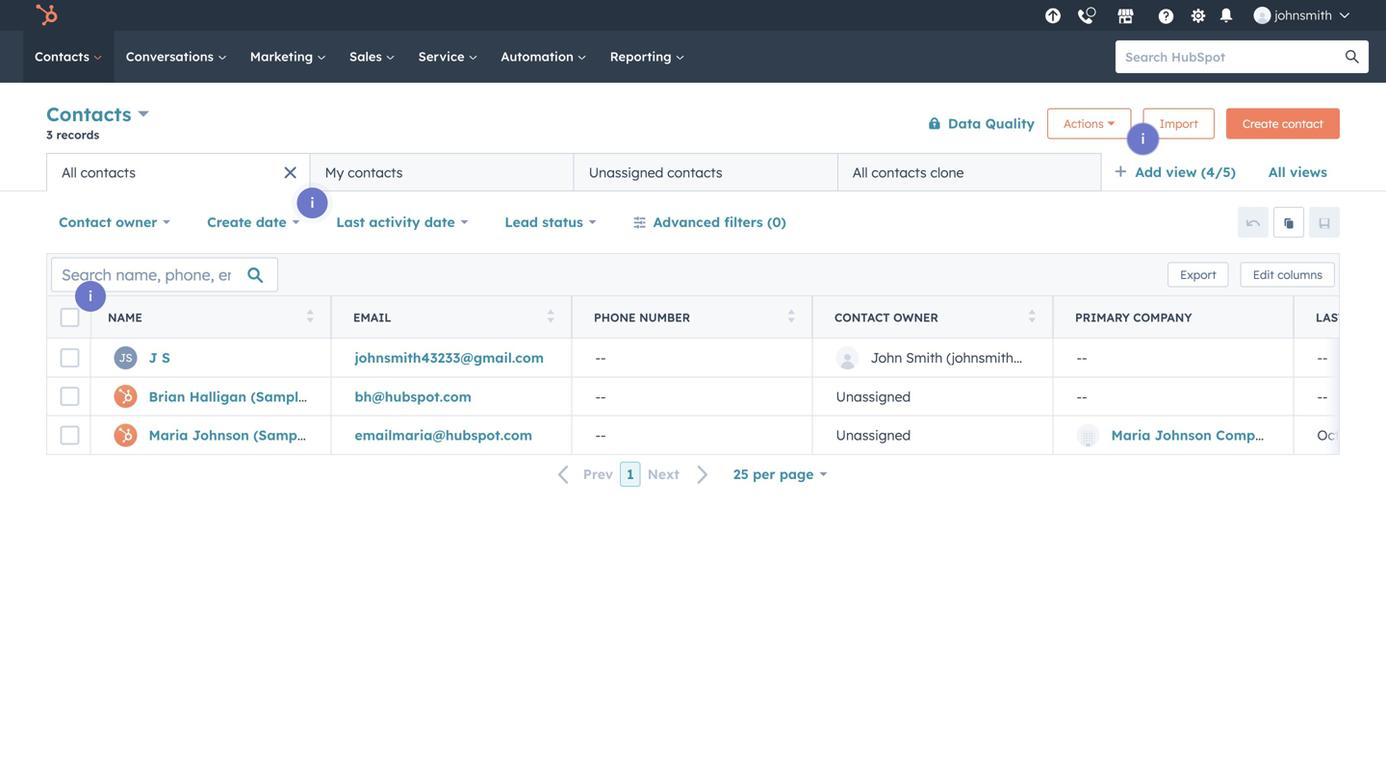 Task type: locate. For each thing, give the bounding box(es) containing it.
4 contacts from the left
[[872, 164, 927, 181]]

edit columns button
[[1241, 262, 1336, 287]]

1 date from the left
[[256, 214, 287, 231]]

(4/5)
[[1202, 164, 1237, 181]]

johnson for (sample
[[192, 427, 249, 444]]

status
[[543, 214, 584, 231]]

contact)
[[311, 388, 369, 405], [313, 427, 371, 444]]

1 horizontal spatial date
[[425, 214, 455, 231]]

notifications image
[[1218, 8, 1235, 26]]

search button
[[1337, 40, 1369, 73]]

1 vertical spatial i
[[311, 195, 314, 211]]

2 press to sort. image from the left
[[788, 310, 795, 323]]

25,
[[1344, 427, 1363, 444]]

advanced filters (0) button
[[621, 203, 799, 242]]

1 horizontal spatial i button
[[297, 188, 328, 219]]

calling icon image
[[1077, 9, 1094, 26]]

john
[[871, 350, 903, 366]]

johnsmith menu
[[1039, 0, 1364, 31]]

0 horizontal spatial all
[[62, 164, 77, 181]]

2 johnson from the left
[[1155, 427, 1212, 444]]

2 date from the left
[[425, 214, 455, 231]]

press to sort. image left email
[[307, 310, 314, 323]]

0 horizontal spatial owner
[[116, 214, 157, 231]]

0 horizontal spatial date
[[256, 214, 287, 231]]

1 all from the left
[[1269, 164, 1286, 181]]

marketing
[[250, 49, 317, 65]]

2 horizontal spatial all
[[1269, 164, 1286, 181]]

2 -- button from the top
[[572, 378, 813, 416]]

(sample down 'brian halligan (sample contact)'
[[253, 427, 309, 444]]

clone
[[931, 164, 964, 181]]

0 horizontal spatial contact owner
[[59, 214, 157, 231]]

1 press to sort. image from the left
[[548, 310, 555, 323]]

service
[[419, 49, 468, 65]]

edit columns
[[1254, 268, 1323, 282]]

contacts down records
[[81, 164, 136, 181]]

202
[[1367, 427, 1387, 444]]

0 vertical spatial create
[[1243, 117, 1279, 131]]

0 vertical spatial owner
[[116, 214, 157, 231]]

press to sort. element for phone number
[[788, 310, 795, 326]]

0 horizontal spatial johnson
[[192, 427, 249, 444]]

email
[[353, 311, 392, 325]]

bh@hubspot.com button
[[331, 378, 572, 416]]

contact) down email
[[311, 388, 369, 405]]

contacts inside popup button
[[46, 102, 132, 126]]

calling icon button
[[1069, 1, 1102, 30]]

i for the middle i button
[[311, 195, 314, 211]]

press to sort. image
[[548, 310, 555, 323], [788, 310, 795, 323]]

add view (4/5) button
[[1102, 153, 1257, 192]]

1 vertical spatial contact)
[[313, 427, 371, 444]]

maria johnson company
[[1112, 427, 1281, 444]]

date inside last activity date popup button
[[425, 214, 455, 231]]

1 press to sort. image from the left
[[307, 310, 314, 323]]

press to sort. image for phone number
[[788, 310, 795, 323]]

unassigned for emailmaria@hubspot.com
[[836, 427, 911, 444]]

3 all from the left
[[853, 164, 868, 181]]

1 vertical spatial contact
[[835, 311, 890, 325]]

johnson down halligan
[[192, 427, 249, 444]]

contacts down 'contacts' banner
[[668, 164, 723, 181]]

all left clone
[[853, 164, 868, 181]]

last for last activi
[[1317, 311, 1346, 325]]

0 horizontal spatial i button
[[75, 281, 106, 312]]

johnson
[[192, 427, 249, 444], [1155, 427, 1212, 444]]

unassigned inside 'button'
[[589, 164, 664, 181]]

0 vertical spatial contact owner
[[59, 214, 157, 231]]

3 press to sort. element from the left
[[788, 310, 795, 326]]

2 horizontal spatial i button
[[1128, 124, 1159, 155]]

next button
[[641, 462, 721, 488]]

create for create contact
[[1243, 117, 1279, 131]]

per
[[753, 466, 776, 483]]

contacts right "my"
[[348, 164, 403, 181]]

0 horizontal spatial last
[[337, 214, 365, 231]]

i button down "my"
[[297, 188, 328, 219]]

0 vertical spatial contacts
[[35, 49, 93, 65]]

1 vertical spatial create
[[207, 214, 252, 231]]

all contacts clone
[[853, 164, 964, 181]]

2 maria from the left
[[1112, 427, 1151, 444]]

0 horizontal spatial i
[[89, 288, 93, 305]]

3 -- button from the top
[[572, 416, 813, 455]]

contacts
[[35, 49, 93, 65], [46, 102, 132, 126]]

brian halligan (sample contact)
[[149, 388, 369, 405]]

2 contacts from the left
[[348, 164, 403, 181]]

(sample
[[251, 388, 306, 405], [253, 427, 309, 444]]

automation link
[[490, 31, 599, 83]]

johnsmith43233@gmail.com button
[[331, 339, 572, 378]]

0 horizontal spatial press to sort. image
[[548, 310, 555, 323]]

1 horizontal spatial press to sort. image
[[1029, 310, 1036, 323]]

1 vertical spatial contact owner
[[835, 311, 939, 325]]

conversations link
[[114, 31, 239, 83]]

2 vertical spatial i
[[89, 288, 93, 305]]

1 horizontal spatial maria
[[1112, 427, 1151, 444]]

contacts inside 'button'
[[668, 164, 723, 181]]

0 vertical spatial i
[[1142, 130, 1146, 147]]

contacts left clone
[[872, 164, 927, 181]]

brian halligan (sample contact) link
[[149, 388, 369, 405]]

owner
[[116, 214, 157, 231], [894, 311, 939, 325]]

1 contacts from the left
[[81, 164, 136, 181]]

all contacts button
[[46, 153, 310, 192]]

1 -- button from the top
[[572, 339, 813, 378]]

2 press to sort. image from the left
[[1029, 310, 1036, 323]]

0 vertical spatial (sample
[[251, 388, 306, 405]]

1 horizontal spatial all
[[853, 164, 868, 181]]

company
[[1134, 311, 1193, 325]]

reporting
[[610, 49, 676, 65]]

owner inside popup button
[[116, 214, 157, 231]]

i
[[1142, 130, 1146, 147], [311, 195, 314, 211], [89, 288, 93, 305]]

1 horizontal spatial create
[[1243, 117, 1279, 131]]

25 per page button
[[721, 456, 840, 494]]

unassigned button for oct
[[813, 416, 1054, 455]]

0 vertical spatial i button
[[1128, 124, 1159, 155]]

--
[[596, 350, 606, 366], [1077, 350, 1088, 366], [1318, 350, 1329, 366], [596, 388, 606, 405], [1077, 388, 1088, 405], [1318, 388, 1329, 405], [596, 427, 606, 444]]

create left contact
[[1243, 117, 1279, 131]]

add view (4/5)
[[1136, 164, 1237, 181]]

data quality
[[949, 115, 1035, 132]]

-- button for johnsmith43233@gmail.com
[[572, 339, 813, 378]]

0 vertical spatial contact
[[59, 214, 112, 231]]

johnsmith button
[[1243, 0, 1362, 31]]

create down all contacts button
[[207, 214, 252, 231]]

0 vertical spatial contact)
[[311, 388, 369, 405]]

all
[[1269, 164, 1286, 181], [62, 164, 77, 181], [853, 164, 868, 181]]

contact
[[59, 214, 112, 231], [835, 311, 890, 325]]

Search HubSpot search field
[[1116, 40, 1352, 73]]

1 press to sort. element from the left
[[307, 310, 314, 326]]

import
[[1160, 117, 1199, 131]]

settings link
[[1187, 5, 1211, 26]]

page
[[780, 466, 814, 483]]

2 unassigned button from the top
[[813, 416, 1054, 455]]

(sample up maria johnson (sample contact) link
[[251, 388, 306, 405]]

last left the activity
[[337, 214, 365, 231]]

1 vertical spatial i button
[[297, 188, 328, 219]]

maria
[[149, 427, 188, 444], [1112, 427, 1151, 444]]

0 vertical spatial last
[[337, 214, 365, 231]]

contacts banner
[[46, 99, 1341, 153]]

last left activi
[[1317, 311, 1346, 325]]

contact up john
[[835, 311, 890, 325]]

press to sort. image up (johnsmith43233@gmail.com) on the top right of the page
[[1029, 310, 1036, 323]]

smith
[[906, 350, 943, 366]]

0 horizontal spatial maria
[[149, 427, 188, 444]]

2 press to sort. element from the left
[[548, 310, 555, 326]]

maria johnson (sample contact) link
[[149, 427, 371, 444]]

j s
[[149, 350, 170, 366]]

press to sort. element
[[307, 310, 314, 326], [548, 310, 555, 326], [788, 310, 795, 326], [1029, 310, 1036, 326]]

reporting link
[[599, 31, 697, 83]]

all down 3 records
[[62, 164, 77, 181]]

all left views
[[1269, 164, 1286, 181]]

1 johnson from the left
[[192, 427, 249, 444]]

0 horizontal spatial contact
[[59, 214, 112, 231]]

1 horizontal spatial i
[[311, 195, 314, 211]]

2 horizontal spatial i
[[1142, 130, 1146, 147]]

advanced
[[654, 214, 720, 231]]

contact down all contacts
[[59, 214, 112, 231]]

unassigned for bh@hubspot.com
[[836, 388, 911, 405]]

2 vertical spatial unassigned
[[836, 427, 911, 444]]

help image
[[1158, 9, 1175, 26]]

records
[[56, 128, 99, 142]]

0 vertical spatial unassigned
[[589, 164, 664, 181]]

marketplaces image
[[1117, 9, 1135, 26]]

press to sort. image for press to sort. element for contact owner
[[1029, 310, 1036, 323]]

1 maria from the left
[[149, 427, 188, 444]]

0 horizontal spatial create
[[207, 214, 252, 231]]

2 all from the left
[[62, 164, 77, 181]]

1 horizontal spatial last
[[1317, 311, 1346, 325]]

3 contacts from the left
[[668, 164, 723, 181]]

primary
[[1076, 311, 1130, 325]]

-
[[596, 350, 601, 366], [601, 350, 606, 366], [1077, 350, 1083, 366], [1083, 350, 1088, 366], [1318, 350, 1323, 366], [1323, 350, 1329, 366], [596, 388, 601, 405], [601, 388, 606, 405], [1077, 388, 1083, 405], [1083, 388, 1088, 405], [1318, 388, 1323, 405], [1323, 388, 1329, 405], [596, 427, 601, 444], [601, 427, 606, 444]]

johnson for company
[[1155, 427, 1212, 444]]

owner up the 'search name, phone, email addresses, or company' search box
[[116, 214, 157, 231]]

all for all contacts clone
[[853, 164, 868, 181]]

-- button for emailmaria@hubspot.com
[[572, 416, 813, 455]]

create inside button
[[1243, 117, 1279, 131]]

contact) down bh@hubspot.com link
[[313, 427, 371, 444]]

1 horizontal spatial contact
[[835, 311, 890, 325]]

Search name, phone, email addresses, or company search field
[[51, 258, 278, 292]]

next
[[648, 466, 680, 483]]

contacts for all contacts clone
[[872, 164, 927, 181]]

1 vertical spatial (sample
[[253, 427, 309, 444]]

1 vertical spatial contacts
[[46, 102, 132, 126]]

contacts for unassigned contacts
[[668, 164, 723, 181]]

import button
[[1144, 108, 1215, 139]]

(sample for johnson
[[253, 427, 309, 444]]

pagination navigation
[[547, 462, 721, 488]]

0 horizontal spatial press to sort. image
[[307, 310, 314, 323]]

contact owner up john
[[835, 311, 939, 325]]

1 unassigned button from the top
[[813, 378, 1054, 416]]

s
[[162, 350, 170, 366]]

1 vertical spatial last
[[1317, 311, 1346, 325]]

contact) for bh@hubspot.com
[[311, 388, 369, 405]]

contacts
[[81, 164, 136, 181], [348, 164, 403, 181], [668, 164, 723, 181], [872, 164, 927, 181]]

all views link
[[1257, 153, 1341, 192]]

sales
[[350, 49, 386, 65]]

i button left "name"
[[75, 281, 106, 312]]

view
[[1167, 164, 1198, 181]]

1 horizontal spatial owner
[[894, 311, 939, 325]]

1 vertical spatial unassigned
[[836, 388, 911, 405]]

2 vertical spatial i button
[[75, 281, 106, 312]]

johnson left company on the bottom right of page
[[1155, 427, 1212, 444]]

contacts down hubspot link
[[35, 49, 93, 65]]

4 press to sort. element from the left
[[1029, 310, 1036, 326]]

i button up add
[[1128, 124, 1159, 155]]

create inside popup button
[[207, 214, 252, 231]]

contact owner down all contacts
[[59, 214, 157, 231]]

contacts up records
[[46, 102, 132, 126]]

press to sort. image
[[307, 310, 314, 323], [1029, 310, 1036, 323]]

1 horizontal spatial johnson
[[1155, 427, 1212, 444]]

last inside popup button
[[337, 214, 365, 231]]

sales link
[[338, 31, 407, 83]]

last activity date button
[[324, 203, 481, 242]]

notifications button
[[1215, 5, 1239, 26]]

(johnsmith43233@gmail.com)
[[947, 350, 1135, 366]]

activi
[[1349, 311, 1387, 325]]

edit
[[1254, 268, 1275, 282]]

owner up smith
[[894, 311, 939, 325]]

(sample for halligan
[[251, 388, 306, 405]]

1 horizontal spatial press to sort. image
[[788, 310, 795, 323]]

contacts for all contacts
[[81, 164, 136, 181]]

unassigned
[[589, 164, 664, 181], [836, 388, 911, 405], [836, 427, 911, 444]]

press to sort. image for fourth press to sort. element from the right
[[307, 310, 314, 323]]



Task type: describe. For each thing, give the bounding box(es) containing it.
add
[[1136, 164, 1162, 181]]

contact owner button
[[46, 203, 183, 242]]

john smith (johnsmith43233@gmail.com)
[[871, 350, 1135, 366]]

create for create date
[[207, 214, 252, 231]]

lead status button
[[493, 203, 609, 242]]

all for all views
[[1269, 164, 1286, 181]]

johnsmith
[[1275, 7, 1333, 23]]

settings image
[[1190, 8, 1208, 26]]

maria johnson company link
[[1112, 427, 1281, 444]]

last activity date
[[337, 214, 455, 231]]

1 horizontal spatial contact owner
[[835, 311, 939, 325]]

maria for maria johnson (sample contact)
[[149, 427, 188, 444]]

contact inside popup button
[[59, 214, 112, 231]]

marketplaces button
[[1106, 0, 1146, 31]]

activity
[[369, 214, 420, 231]]

halligan
[[189, 388, 247, 405]]

3 records
[[46, 128, 99, 142]]

unassigned contacts button
[[574, 153, 838, 192]]

columns
[[1278, 268, 1323, 282]]

my contacts button
[[310, 153, 574, 192]]

3
[[46, 128, 53, 142]]

company
[[1217, 427, 1281, 444]]

data quality button
[[916, 104, 1036, 143]]

filters
[[725, 214, 763, 231]]

contact) for emailmaria@hubspot.com
[[313, 427, 371, 444]]

john smith (johnsmith43233@gmail.com) button
[[813, 339, 1135, 378]]

automation
[[501, 49, 578, 65]]

maria johnson (sample contact)
[[149, 427, 371, 444]]

1
[[627, 466, 634, 483]]

j
[[149, 350, 158, 366]]

quality
[[986, 115, 1035, 132]]

john smith image
[[1254, 7, 1272, 24]]

data
[[949, 115, 982, 132]]

export
[[1181, 268, 1217, 282]]

create contact
[[1243, 117, 1324, 131]]

my contacts
[[325, 164, 403, 181]]

emailmaria@hubspot.com link
[[355, 427, 533, 444]]

number
[[640, 311, 691, 325]]

bh@hubspot.com link
[[355, 388, 472, 405]]

maria for maria johnson company
[[1112, 427, 1151, 444]]

emailmaria@hubspot.com
[[355, 427, 533, 444]]

contacts for my contacts
[[348, 164, 403, 181]]

date inside create date popup button
[[256, 214, 287, 231]]

views
[[1291, 164, 1328, 181]]

unassigned contacts
[[589, 164, 723, 181]]

create date button
[[195, 203, 312, 242]]

all views
[[1269, 164, 1328, 181]]

(0)
[[768, 214, 787, 231]]

-- button for bh@hubspot.com
[[572, 378, 813, 416]]

25
[[734, 466, 749, 483]]

press to sort. element for email
[[548, 310, 555, 326]]

primary company column header
[[1054, 297, 1295, 339]]

oct
[[1318, 427, 1341, 444]]

actions button
[[1048, 108, 1132, 139]]

advanced filters (0)
[[654, 214, 787, 231]]

hubspot image
[[35, 4, 58, 27]]

marketing link
[[239, 31, 338, 83]]

prev
[[583, 466, 614, 483]]

help button
[[1150, 5, 1183, 26]]

actions
[[1064, 117, 1104, 131]]

bh@hubspot.com
[[355, 388, 472, 405]]

conversations
[[126, 49, 217, 65]]

service link
[[407, 31, 490, 83]]

create date
[[207, 214, 287, 231]]

unassigned button for -
[[813, 378, 1054, 416]]

contact
[[1283, 117, 1324, 131]]

upgrade link
[[1041, 5, 1065, 26]]

all contacts clone button
[[838, 153, 1102, 192]]

1 vertical spatial owner
[[894, 311, 939, 325]]

i for the bottommost i button
[[89, 288, 93, 305]]

my
[[325, 164, 344, 181]]

all contacts
[[62, 164, 136, 181]]

press to sort. element for contact owner
[[1029, 310, 1036, 326]]

all for all contacts
[[62, 164, 77, 181]]

upgrade image
[[1045, 8, 1062, 26]]

emailmaria@hubspot.com button
[[331, 416, 572, 455]]

oct 25, 202
[[1318, 427, 1387, 444]]

contact owner inside popup button
[[59, 214, 157, 231]]

hubspot link
[[23, 4, 72, 27]]

export button
[[1168, 262, 1230, 287]]

last activi
[[1317, 311, 1387, 325]]

create contact button
[[1227, 108, 1341, 139]]

last for last activity date
[[337, 214, 365, 231]]

j s link
[[149, 350, 170, 366]]

search image
[[1346, 50, 1360, 64]]

i for i button to the top
[[1142, 130, 1146, 147]]

press to sort. image for email
[[548, 310, 555, 323]]

phone
[[594, 311, 636, 325]]

johnsmith43233@gmail.com link
[[355, 350, 544, 366]]

name
[[108, 311, 142, 325]]

phone number
[[594, 311, 691, 325]]



Task type: vqa. For each thing, say whether or not it's contained in the screenshot.
clone
yes



